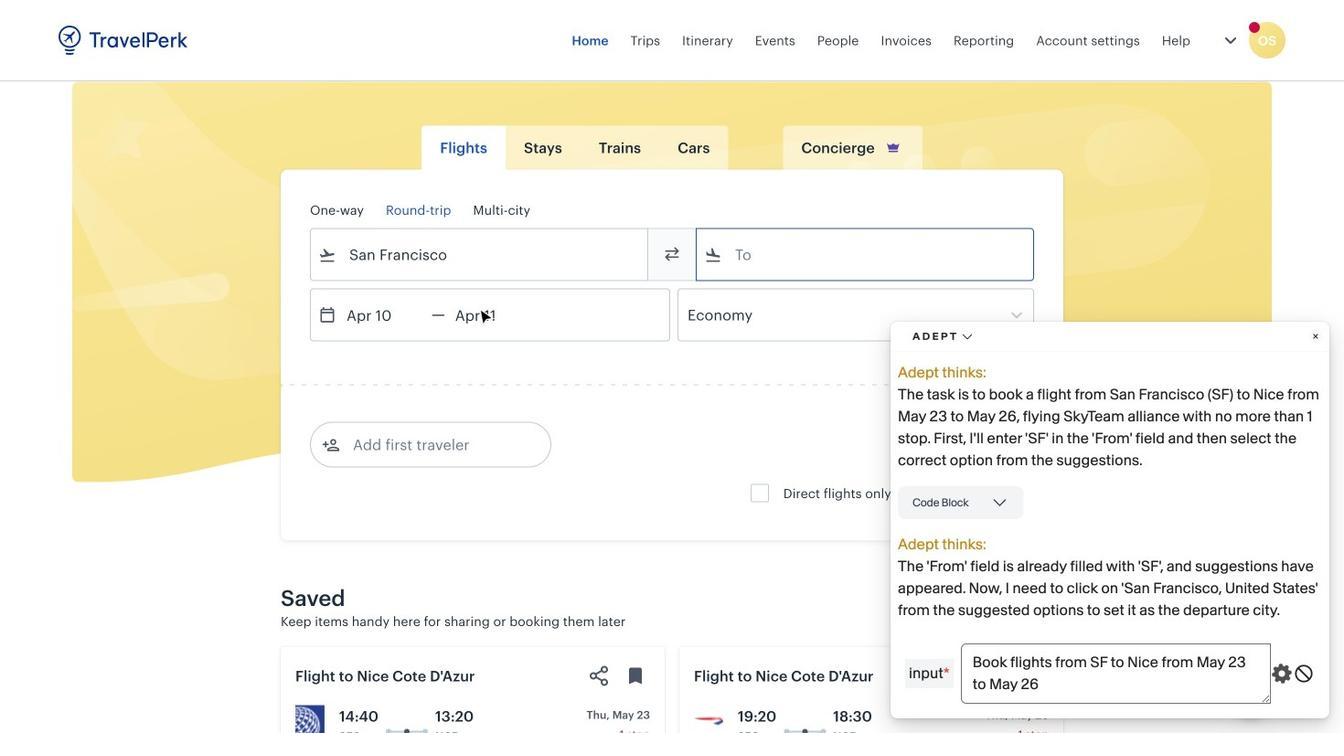 Task type: vqa. For each thing, say whether or not it's contained in the screenshot.
RETURN Text Field
yes



Task type: locate. For each thing, give the bounding box(es) containing it.
british airways image
[[694, 706, 723, 733]]



Task type: describe. For each thing, give the bounding box(es) containing it.
united airlines image
[[295, 706, 325, 733]]

Return text field
[[445, 289, 540, 341]]

Add first traveler search field
[[340, 430, 530, 460]]

From search field
[[337, 240, 624, 269]]

To search field
[[723, 240, 1010, 269]]

Depart text field
[[337, 289, 432, 341]]



